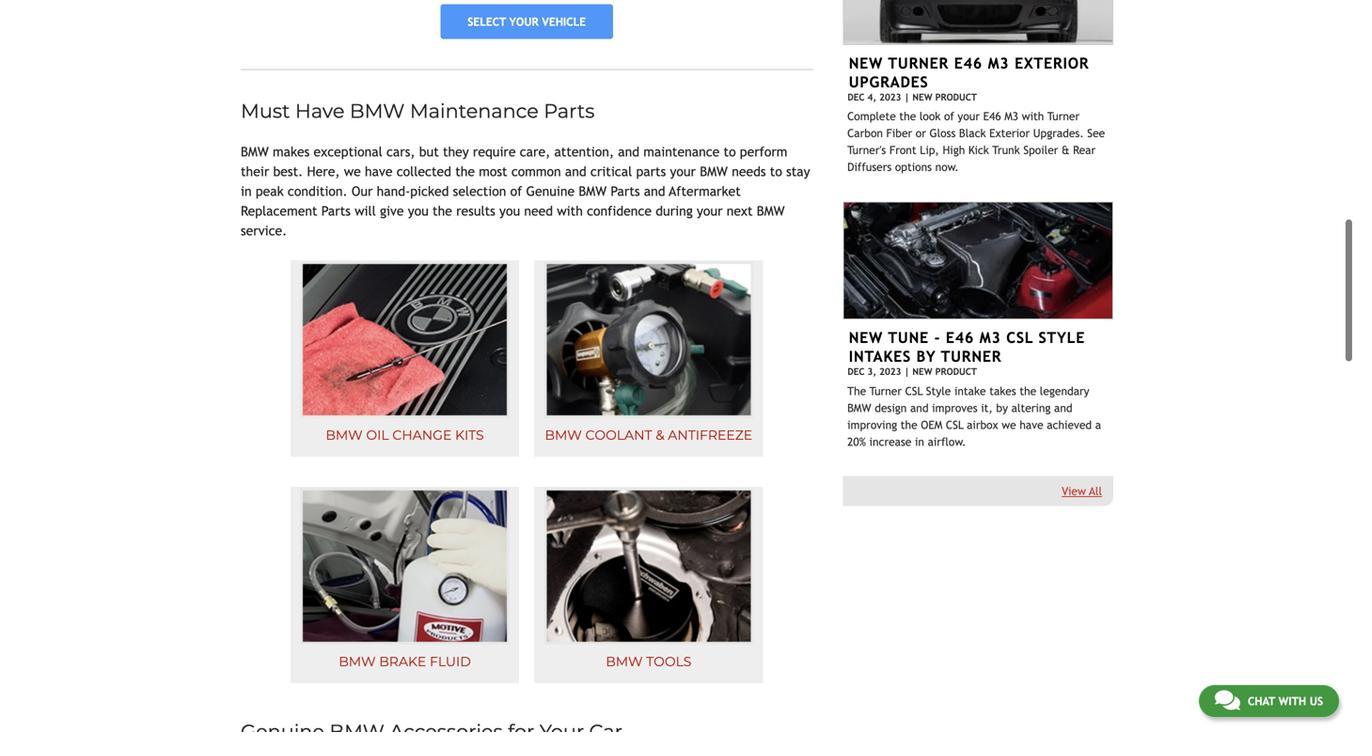 Task type: describe. For each thing, give the bounding box(es) containing it.
now.
[[936, 161, 959, 174]]

e46 inside 'new tune - e46 m3 csl style intakes by turner dec 3, 2023 | new product the turner csl style intake takes the legendary bmw design and improves it, by altering and improving the oem csl airbox we have achieved a 20% increase in airflow.'
[[946, 329, 975, 347]]

| inside 'new tune - e46 m3 csl style intakes by turner dec 3, 2023 | new product the turner csl style intake takes the legendary bmw design and improves it, by altering and improving the oem csl airbox we have achieved a 20% increase in airflow.'
[[905, 367, 910, 377]]

options
[[896, 161, 932, 174]]

peak
[[256, 184, 284, 199]]

bmw brake fluid link
[[291, 487, 519, 684]]

collected
[[397, 164, 452, 179]]

have inside 'new tune - e46 m3 csl style intakes by turner dec 3, 2023 | new product the turner csl style intake takes the legendary bmw design and improves it, by altering and improving the oem csl airbox we have achieved a 20% increase in airflow.'
[[1020, 419, 1044, 432]]

antifreeze
[[668, 428, 753, 444]]

best.
[[273, 164, 303, 179]]

upgrades.
[[1034, 127, 1084, 140]]

dec inside 'new tune - e46 m3 csl style intakes by turner dec 3, 2023 | new product the turner csl style intake takes the legendary bmw design and improves it, by altering and improving the oem csl airbox we have achieved a 20% increase in airflow.'
[[848, 367, 865, 377]]

most
[[479, 164, 508, 179]]

vehicle
[[542, 15, 586, 28]]

your inside "button"
[[510, 15, 539, 28]]

a
[[1096, 419, 1102, 432]]

our
[[352, 184, 373, 199]]

but
[[419, 144, 439, 159]]

1 vertical spatial m3
[[1005, 110, 1019, 123]]

and down parts
[[644, 184, 666, 199]]

results
[[456, 204, 496, 219]]

bmw coolant & antifreeze image
[[544, 262, 754, 419]]

bmw tools
[[606, 654, 692, 670]]

rear
[[1074, 144, 1096, 157]]

diffusers
[[848, 161, 892, 174]]

and down legendary
[[1055, 402, 1073, 415]]

turner up upgrades
[[889, 54, 949, 72]]

carbon
[[848, 127, 883, 140]]

bmw up aftermarket
[[700, 164, 728, 179]]

we inside bmw makes exceptional cars, but they require care, attention, and maintenance to perform their best. here, we have collected the most common and critical parts your bmw needs to stay in peak condition. our hand-picked selection of genuine bmw parts and aftermarket replacement parts will give you the results you need with confidence during your next bmw service.
[[344, 164, 361, 179]]

kits
[[455, 428, 484, 444]]

view
[[1062, 485, 1087, 498]]

replacement
[[241, 204, 318, 219]]

change
[[393, 428, 452, 444]]

bmw left brake
[[339, 654, 376, 670]]

kick
[[969, 144, 990, 157]]

must have bmw maintenance parts
[[241, 99, 595, 123]]

bmw makes exceptional cars, but they require care, attention, and maintenance to perform their best. here, we have collected the most common and critical parts your bmw needs to stay in peak condition. our hand-picked selection of genuine bmw parts and aftermarket replacement parts will give you the results you need with confidence during your next bmw service.
[[241, 144, 811, 239]]

-
[[935, 329, 941, 347]]

trunk
[[993, 144, 1021, 157]]

2023 inside the new turner e46 m3 exterior upgrades dec 4, 2023 | new product complete the look of your e46 m3 with turner carbon fiber or gloss black exterior upgrades. see turner's front lip, high kick trunk spoiler & rear diffusers options now.
[[880, 92, 902, 102]]

critical
[[591, 164, 632, 179]]

altering
[[1012, 402, 1051, 415]]

need
[[524, 204, 553, 219]]

oem
[[921, 419, 943, 432]]

new turner e46 m3 exterior upgrades image
[[843, 0, 1114, 45]]

new tune - e46 m3 csl style intakes by turner dec 3, 2023 | new product the turner csl style intake takes the legendary bmw design and improves it, by altering and improving the oem csl airbox we have achieved a 20% increase in airflow.
[[848, 329, 1102, 449]]

0 horizontal spatial by
[[917, 348, 936, 366]]

with inside the new turner e46 m3 exterior upgrades dec 4, 2023 | new product complete the look of your e46 m3 with turner carbon fiber or gloss black exterior upgrades. see turner's front lip, high kick trunk spoiler & rear diffusers options now.
[[1022, 110, 1045, 123]]

increase
[[870, 436, 912, 449]]

see
[[1088, 127, 1106, 140]]

chat with us link
[[1199, 686, 1340, 718]]

new tune - e46 m3 csl style intakes by turner image
[[843, 202, 1114, 320]]

give
[[380, 204, 404, 219]]

the left oem
[[901, 419, 918, 432]]

& inside the new turner e46 m3 exterior upgrades dec 4, 2023 | new product complete the look of your e46 m3 with turner carbon fiber or gloss black exterior upgrades. see turner's front lip, high kick trunk spoiler & rear diffusers options now.
[[1062, 144, 1070, 157]]

picked
[[410, 184, 449, 199]]

airflow.
[[928, 436, 967, 449]]

new up look
[[913, 92, 933, 102]]

2 horizontal spatial parts
[[611, 184, 640, 199]]

select your vehicle button
[[441, 4, 613, 39]]

care,
[[520, 144, 551, 159]]

bmw brake fluid
[[339, 654, 471, 670]]

bmw down the critical
[[579, 184, 607, 199]]

intake
[[955, 385, 987, 398]]

bmw coolant & antifreeze
[[545, 428, 753, 444]]

your down aftermarket
[[697, 204, 723, 219]]

bmw tools image
[[544, 488, 754, 645]]

must
[[241, 99, 290, 123]]

4,
[[868, 92, 877, 102]]

bmw right 'next'
[[757, 204, 785, 219]]

common
[[512, 164, 561, 179]]

during
[[656, 204, 693, 219]]

and down attention,
[[565, 164, 587, 179]]

front
[[890, 144, 917, 157]]

select
[[468, 15, 506, 28]]

new down tune
[[913, 367, 933, 377]]

1 vertical spatial style
[[927, 385, 951, 398]]

achieved
[[1047, 419, 1092, 432]]

20%
[[848, 436, 866, 449]]

require
[[473, 144, 516, 159]]

their
[[241, 164, 269, 179]]

look
[[920, 110, 941, 123]]

turner up intake
[[942, 348, 1002, 366]]

perform
[[740, 144, 788, 159]]

will
[[355, 204, 376, 219]]

your down maintenance
[[670, 164, 696, 179]]

new up intakes
[[849, 329, 883, 347]]

fiber
[[887, 127, 913, 140]]

fluid
[[430, 654, 471, 670]]

bmw inside 'new tune - e46 m3 csl style intakes by turner dec 3, 2023 | new product the turner csl style intake takes the legendary bmw design and improves it, by altering and improving the oem csl airbox we have achieved a 20% increase in airflow.'
[[848, 402, 872, 415]]

have
[[295, 99, 345, 123]]

airbox
[[967, 419, 999, 432]]

all
[[1090, 485, 1103, 498]]

service.
[[241, 223, 287, 239]]

it,
[[981, 402, 993, 415]]

0 horizontal spatial parts
[[322, 204, 351, 219]]

turner's
[[848, 144, 887, 157]]

cars,
[[387, 144, 415, 159]]

1 vertical spatial csl
[[906, 385, 923, 398]]

spoiler
[[1024, 144, 1059, 157]]

design
[[875, 402, 907, 415]]

legendary
[[1040, 385, 1090, 398]]

2023 inside 'new tune - e46 m3 csl style intakes by turner dec 3, 2023 | new product the turner csl style intake takes the legendary bmw design and improves it, by altering and improving the oem csl airbox we have achieved a 20% increase in airflow.'
[[880, 367, 902, 377]]

comments image
[[1215, 690, 1241, 712]]

upgrades
[[849, 73, 929, 91]]

parts
[[636, 164, 666, 179]]

the
[[848, 385, 867, 398]]

new turner e46 m3 exterior upgrades dec 4, 2023 | new product complete the look of your e46 m3 with turner carbon fiber or gloss black exterior upgrades. see turner's front lip, high kick trunk spoiler & rear diffusers options now.
[[848, 54, 1106, 174]]

the down picked on the top
[[433, 204, 452, 219]]



Task type: locate. For each thing, give the bounding box(es) containing it.
0 vertical spatial exterior
[[1015, 54, 1090, 72]]

1 horizontal spatial of
[[945, 110, 955, 123]]

2 vertical spatial e46
[[946, 329, 975, 347]]

bmw left tools
[[606, 654, 643, 670]]

next
[[727, 204, 753, 219]]

2 horizontal spatial csl
[[1007, 329, 1034, 347]]

0 vertical spatial in
[[241, 184, 252, 199]]

and up the critical
[[618, 144, 640, 159]]

0 vertical spatial style
[[1039, 329, 1086, 347]]

hand-
[[377, 184, 410, 199]]

m3 inside 'new tune - e46 m3 csl style intakes by turner dec 3, 2023 | new product the turner csl style intake takes the legendary bmw design and improves it, by altering and improving the oem csl airbox we have achieved a 20% increase in airflow.'
[[980, 329, 1002, 347]]

1 vertical spatial 2023
[[880, 367, 902, 377]]

stay
[[787, 164, 811, 179]]

1 vertical spatial with
[[557, 204, 583, 219]]

maintenance
[[644, 144, 720, 159]]

0 vertical spatial |
[[905, 92, 910, 102]]

the inside the new turner e46 m3 exterior upgrades dec 4, 2023 | new product complete the look of your e46 m3 with turner carbon fiber or gloss black exterior upgrades. see turner's front lip, high kick trunk spoiler & rear diffusers options now.
[[900, 110, 917, 123]]

1 vertical spatial in
[[915, 436, 925, 449]]

0 horizontal spatial you
[[408, 204, 429, 219]]

1 vertical spatial by
[[997, 402, 1009, 415]]

1 2023 from the top
[[880, 92, 902, 102]]

0 horizontal spatial have
[[365, 164, 393, 179]]

1 horizontal spatial csl
[[946, 419, 964, 432]]

product inside 'new tune - e46 m3 csl style intakes by turner dec 3, 2023 | new product the turner csl style intake takes the legendary bmw design and improves it, by altering and improving the oem csl airbox we have achieved a 20% increase in airflow.'
[[936, 367, 978, 377]]

with down genuine
[[557, 204, 583, 219]]

bmw left coolant
[[545, 428, 582, 444]]

2 vertical spatial parts
[[322, 204, 351, 219]]

2 dec from the top
[[848, 367, 865, 377]]

0 horizontal spatial of
[[510, 184, 522, 199]]

to
[[724, 144, 736, 159], [770, 164, 783, 179]]

you left the need
[[500, 204, 520, 219]]

e46 down new turner e46 m3 exterior upgrades image
[[955, 54, 983, 72]]

have inside bmw makes exceptional cars, but they require care, attention, and maintenance to perform their best. here, we have collected the most common and critical parts your bmw needs to stay in peak condition. our hand-picked selection of genuine bmw parts and aftermarket replacement parts will give you the results you need with confidence during your next bmw service.
[[365, 164, 393, 179]]

brake
[[379, 654, 426, 670]]

we inside 'new tune - e46 m3 csl style intakes by turner dec 3, 2023 | new product the turner csl style intake takes the legendary bmw design and improves it, by altering and improving the oem csl airbox we have achieved a 20% increase in airflow.'
[[1002, 419, 1017, 432]]

improving
[[848, 419, 898, 432]]

turner up upgrades. at top right
[[1048, 110, 1080, 123]]

parts up confidence
[[611, 184, 640, 199]]

your
[[510, 15, 539, 28], [958, 110, 980, 123], [670, 164, 696, 179], [697, 204, 723, 219]]

| inside the new turner e46 m3 exterior upgrades dec 4, 2023 | new product complete the look of your e46 m3 with turner carbon fiber or gloss black exterior upgrades. see turner's front lip, high kick trunk spoiler & rear diffusers options now.
[[905, 92, 910, 102]]

0 vertical spatial have
[[365, 164, 393, 179]]

1 vertical spatial to
[[770, 164, 783, 179]]

1 vertical spatial parts
[[611, 184, 640, 199]]

tune
[[889, 329, 929, 347]]

1 vertical spatial dec
[[848, 367, 865, 377]]

your right "select"
[[510, 15, 539, 28]]

of
[[945, 110, 955, 123], [510, 184, 522, 199]]

your up black
[[958, 110, 980, 123]]

new
[[849, 54, 883, 72], [913, 92, 933, 102], [849, 329, 883, 347], [913, 367, 933, 377]]

| down intakes
[[905, 367, 910, 377]]

your inside the new turner e46 m3 exterior upgrades dec 4, 2023 | new product complete the look of your e46 m3 with turner carbon fiber or gloss black exterior upgrades. see turner's front lip, high kick trunk spoiler & rear diffusers options now.
[[958, 110, 980, 123]]

bmw oil change kits
[[326, 428, 484, 444]]

0 vertical spatial to
[[724, 144, 736, 159]]

0 horizontal spatial csl
[[906, 385, 923, 398]]

1 you from the left
[[408, 204, 429, 219]]

&
[[1062, 144, 1070, 157], [656, 428, 665, 444]]

of down common
[[510, 184, 522, 199]]

bmw left oil
[[326, 428, 363, 444]]

csl up takes
[[1007, 329, 1034, 347]]

parts
[[544, 99, 595, 123], [611, 184, 640, 199], [322, 204, 351, 219]]

chat
[[1248, 695, 1276, 708]]

style up improves
[[927, 385, 951, 398]]

1 vertical spatial we
[[1002, 419, 1017, 432]]

1 horizontal spatial in
[[915, 436, 925, 449]]

with up upgrades. at top right
[[1022, 110, 1045, 123]]

the up altering
[[1020, 385, 1037, 398]]

bmw up cars,
[[350, 99, 405, 123]]

bmw
[[350, 99, 405, 123], [241, 144, 269, 159], [700, 164, 728, 179], [579, 184, 607, 199], [757, 204, 785, 219], [848, 402, 872, 415], [326, 428, 363, 444], [545, 428, 582, 444], [339, 654, 376, 670], [606, 654, 643, 670]]

csl down improves
[[946, 419, 964, 432]]

0 vertical spatial &
[[1062, 144, 1070, 157]]

the
[[900, 110, 917, 123], [456, 164, 475, 179], [433, 204, 452, 219], [1020, 385, 1037, 398], [901, 419, 918, 432]]

0 horizontal spatial with
[[557, 204, 583, 219]]

bmw tools link
[[535, 487, 763, 684]]

dec left 4,
[[848, 92, 865, 102]]

in down their
[[241, 184, 252, 199]]

of up gloss
[[945, 110, 955, 123]]

new up upgrades
[[849, 54, 883, 72]]

1 vertical spatial of
[[510, 184, 522, 199]]

1 vertical spatial product
[[936, 367, 978, 377]]

0 horizontal spatial we
[[344, 164, 361, 179]]

exterior
[[1015, 54, 1090, 72], [990, 127, 1030, 140]]

by
[[917, 348, 936, 366], [997, 402, 1009, 415]]

m3 down new turner e46 m3 exterior upgrades image
[[988, 54, 1010, 72]]

2 product from the top
[[936, 367, 978, 377]]

2 vertical spatial csl
[[946, 419, 964, 432]]

0 vertical spatial of
[[945, 110, 955, 123]]

with left us
[[1279, 695, 1307, 708]]

3,
[[868, 367, 877, 377]]

have up hand-
[[365, 164, 393, 179]]

condition.
[[288, 184, 348, 199]]

of inside the new turner e46 m3 exterior upgrades dec 4, 2023 | new product complete the look of your e46 m3 with turner carbon fiber or gloss black exterior upgrades. see turner's front lip, high kick trunk spoiler & rear diffusers options now.
[[945, 110, 955, 123]]

bmw oil change kits image
[[300, 262, 510, 419]]

in inside bmw makes exceptional cars, but they require care, attention, and maintenance to perform their best. here, we have collected the most common and critical parts your bmw needs to stay in peak condition. our hand-picked selection of genuine bmw parts and aftermarket replacement parts will give you the results you need with confidence during your next bmw service.
[[241, 184, 252, 199]]

0 vertical spatial e46
[[955, 54, 983, 72]]

exceptional
[[314, 144, 383, 159]]

in inside 'new tune - e46 m3 csl style intakes by turner dec 3, 2023 | new product the turner csl style intake takes the legendary bmw design and improves it, by altering and improving the oem csl airbox we have achieved a 20% increase in airflow.'
[[915, 436, 925, 449]]

| down upgrades
[[905, 92, 910, 102]]

to up the needs
[[724, 144, 736, 159]]

0 vertical spatial csl
[[1007, 329, 1034, 347]]

2 2023 from the top
[[880, 367, 902, 377]]

e46 up black
[[984, 110, 1002, 123]]

maintenance
[[410, 99, 539, 123]]

complete
[[848, 110, 896, 123]]

attention,
[[555, 144, 614, 159]]

1 horizontal spatial with
[[1022, 110, 1045, 123]]

1 vertical spatial |
[[905, 367, 910, 377]]

coolant
[[586, 428, 653, 444]]

0 vertical spatial 2023
[[880, 92, 902, 102]]

improves
[[932, 402, 978, 415]]

1 vertical spatial exterior
[[990, 127, 1030, 140]]

lip,
[[920, 144, 940, 157]]

1 dec from the top
[[848, 92, 865, 102]]

1 vertical spatial e46
[[984, 110, 1002, 123]]

dec inside the new turner e46 m3 exterior upgrades dec 4, 2023 | new product complete the look of your e46 m3 with turner carbon fiber or gloss black exterior upgrades. see turner's front lip, high kick trunk spoiler & rear diffusers options now.
[[848, 92, 865, 102]]

we down "exceptional"
[[344, 164, 361, 179]]

select your vehicle
[[468, 15, 586, 28]]

product inside the new turner e46 m3 exterior upgrades dec 4, 2023 | new product complete the look of your e46 m3 with turner carbon fiber or gloss black exterior upgrades. see turner's front lip, high kick trunk spoiler & rear diffusers options now.
[[936, 92, 978, 102]]

1 | from the top
[[905, 92, 910, 102]]

with inside bmw makes exceptional cars, but they require care, attention, and maintenance to perform their best. here, we have collected the most common and critical parts your bmw needs to stay in peak condition. our hand-picked selection of genuine bmw parts and aftermarket replacement parts will give you the results you need with confidence during your next bmw service.
[[557, 204, 583, 219]]

we right airbox at the right bottom of page
[[1002, 419, 1017, 432]]

turner
[[889, 54, 949, 72], [1048, 110, 1080, 123], [942, 348, 1002, 366], [870, 385, 902, 398]]

genuine
[[526, 184, 575, 199]]

in
[[241, 184, 252, 199], [915, 436, 925, 449]]

product
[[936, 92, 978, 102], [936, 367, 978, 377]]

makes
[[273, 144, 310, 159]]

1 horizontal spatial you
[[500, 204, 520, 219]]

style
[[1039, 329, 1086, 347], [927, 385, 951, 398]]

2 vertical spatial with
[[1279, 695, 1307, 708]]

1 horizontal spatial to
[[770, 164, 783, 179]]

have down altering
[[1020, 419, 1044, 432]]

intakes
[[849, 348, 912, 366]]

product up intake
[[936, 367, 978, 377]]

oil
[[366, 428, 389, 444]]

of inside bmw makes exceptional cars, but they require care, attention, and maintenance to perform their best. here, we have collected the most common and critical parts your bmw needs to stay in peak condition. our hand-picked selection of genuine bmw parts and aftermarket replacement parts will give you the results you need with confidence during your next bmw service.
[[510, 184, 522, 199]]

style up legendary
[[1039, 329, 1086, 347]]

view all link
[[1062, 485, 1103, 498]]

aftermarket
[[669, 184, 741, 199]]

1 horizontal spatial by
[[997, 402, 1009, 415]]

0 vertical spatial by
[[917, 348, 936, 366]]

m3 up trunk
[[1005, 110, 1019, 123]]

& down upgrades. at top right
[[1062, 144, 1070, 157]]

1 horizontal spatial we
[[1002, 419, 1017, 432]]

you down picked on the top
[[408, 204, 429, 219]]

turner up design
[[870, 385, 902, 398]]

new tune - e46 m3 csl style intakes by turner link
[[849, 329, 1086, 366]]

0 vertical spatial parts
[[544, 99, 595, 123]]

bmw up their
[[241, 144, 269, 159]]

exterior up upgrades. at top right
[[1015, 54, 1090, 72]]

1 product from the top
[[936, 92, 978, 102]]

dec left 3,
[[848, 367, 865, 377]]

0 vertical spatial we
[[344, 164, 361, 179]]

the down they
[[456, 164, 475, 179]]

parts up attention,
[[544, 99, 595, 123]]

in down oem
[[915, 436, 925, 449]]

have
[[365, 164, 393, 179], [1020, 419, 1044, 432]]

0 vertical spatial dec
[[848, 92, 865, 102]]

to left stay
[[770, 164, 783, 179]]

csl
[[1007, 329, 1034, 347], [906, 385, 923, 398], [946, 419, 964, 432]]

& right coolant
[[656, 428, 665, 444]]

1 horizontal spatial have
[[1020, 419, 1044, 432]]

high
[[943, 144, 966, 157]]

genuine bmw brake fluid image
[[300, 488, 510, 645]]

2 | from the top
[[905, 367, 910, 377]]

bmw coolant & antifreeze link
[[535, 261, 763, 457]]

the up fiber
[[900, 110, 917, 123]]

with inside chat with us link
[[1279, 695, 1307, 708]]

1 horizontal spatial style
[[1039, 329, 1086, 347]]

and up oem
[[911, 402, 929, 415]]

2 horizontal spatial with
[[1279, 695, 1307, 708]]

0 horizontal spatial &
[[656, 428, 665, 444]]

2 vertical spatial m3
[[980, 329, 1002, 347]]

bmw down the
[[848, 402, 872, 415]]

1 horizontal spatial &
[[1062, 144, 1070, 157]]

0 horizontal spatial in
[[241, 184, 252, 199]]

1 horizontal spatial parts
[[544, 99, 595, 123]]

and
[[618, 144, 640, 159], [565, 164, 587, 179], [644, 184, 666, 199], [911, 402, 929, 415], [1055, 402, 1073, 415]]

1 vertical spatial &
[[656, 428, 665, 444]]

2023 down intakes
[[880, 367, 902, 377]]

|
[[905, 92, 910, 102], [905, 367, 910, 377]]

parts down the condition.
[[322, 204, 351, 219]]

by down -
[[917, 348, 936, 366]]

0 horizontal spatial style
[[927, 385, 951, 398]]

bmw oil change kits link
[[291, 261, 519, 457]]

black
[[960, 127, 987, 140]]

chat with us
[[1248, 695, 1324, 708]]

1 vertical spatial have
[[1020, 419, 1044, 432]]

2023 down upgrades
[[880, 92, 902, 102]]

exterior up trunk
[[990, 127, 1030, 140]]

0 vertical spatial with
[[1022, 110, 1045, 123]]

by right it,
[[997, 402, 1009, 415]]

they
[[443, 144, 469, 159]]

e46 right -
[[946, 329, 975, 347]]

2 you from the left
[[500, 204, 520, 219]]

0 horizontal spatial to
[[724, 144, 736, 159]]

needs
[[732, 164, 766, 179]]

selection
[[453, 184, 507, 199]]

takes
[[990, 385, 1017, 398]]

0 vertical spatial m3
[[988, 54, 1010, 72]]

csl up design
[[906, 385, 923, 398]]

m3 right -
[[980, 329, 1002, 347]]

us
[[1310, 695, 1324, 708]]

0 vertical spatial product
[[936, 92, 978, 102]]

confidence
[[587, 204, 652, 219]]

product down new turner e46 m3 exterior upgrades link
[[936, 92, 978, 102]]

view all
[[1062, 485, 1103, 498]]



Task type: vqa. For each thing, say whether or not it's contained in the screenshot.
Tuning in by sharing media with ecs tuning, the person or party responsible for sharing the media transfers the ownership of said media to ecs tuning. this content will be shared on the product page and/or marketing content that will be distributed by ecs tuning, as well as our distributors. in the event that the customer media(s) contains any copyright protected information or material from another source, ecs tuning will not be held responsible, either directly or indirectly for any copyright violation. it is the customer's responsibility to share his or her personal product media only.
no



